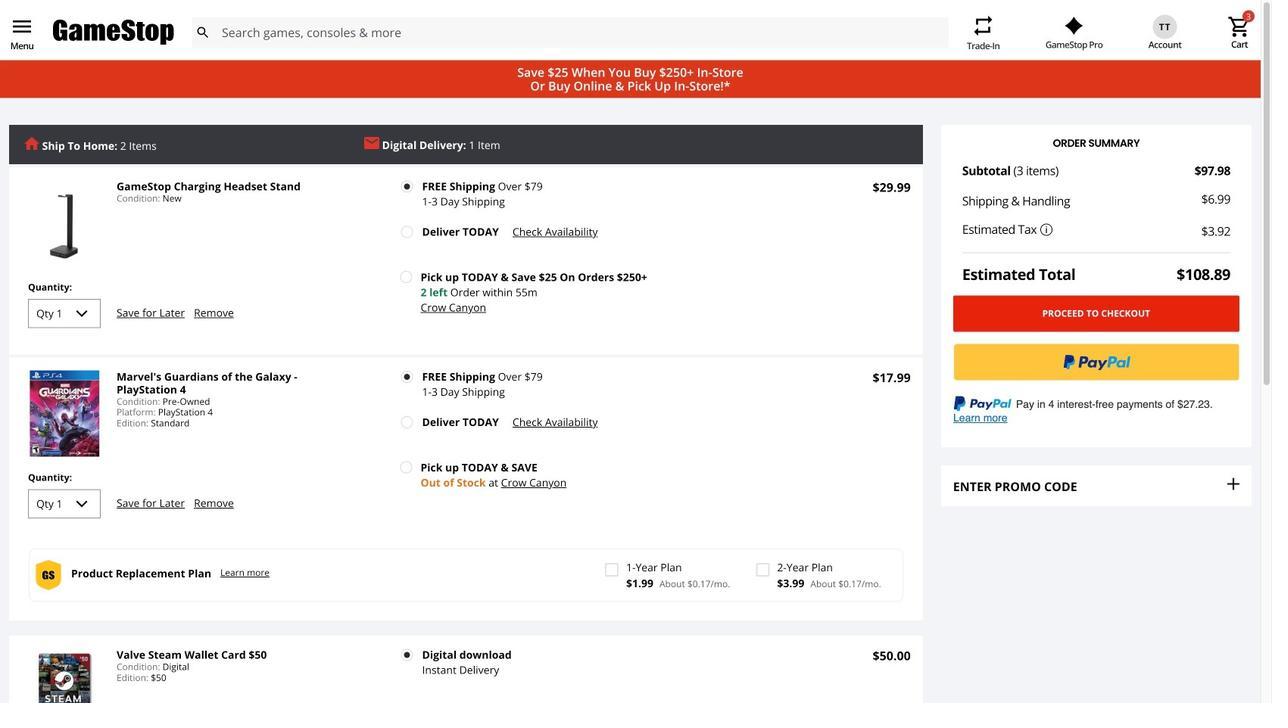 Task type: locate. For each thing, give the bounding box(es) containing it.
None search field
[[192, 17, 949, 48]]

gamestop image
[[53, 18, 174, 47]]

Search games, consoles & more search field
[[222, 17, 922, 48]]

gamestop pro icon image
[[1065, 17, 1084, 35]]

marvel&#39;s guardians of the galaxy - playstation 4 image
[[21, 371, 108, 457]]



Task type: describe. For each thing, give the bounding box(es) containing it.
valve steam wallet card $50 image
[[21, 649, 108, 704]]

gamestop charging headset stand image
[[21, 180, 108, 267]]



Task type: vqa. For each thing, say whether or not it's contained in the screenshot.
GameStop Charging Headset Stand image
yes



